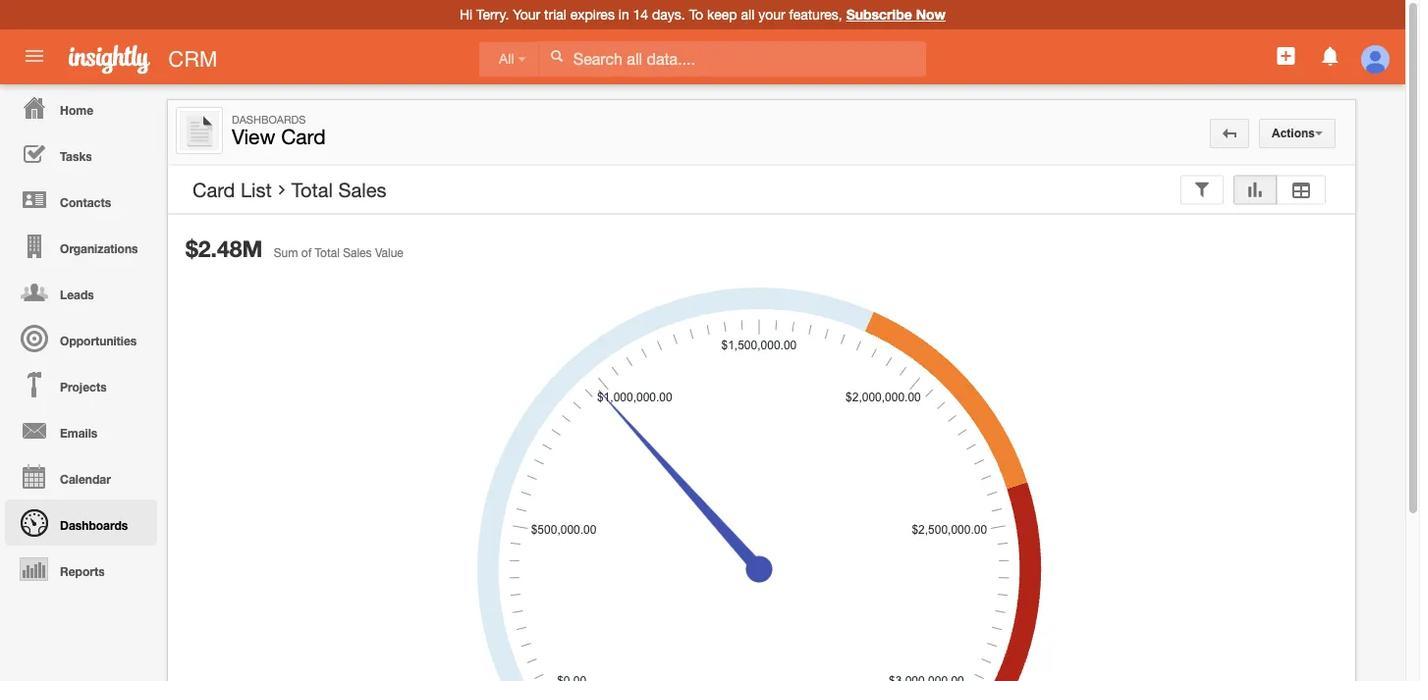 Task type: vqa. For each thing, say whether or not it's contained in the screenshot.
EMAILS
yes



Task type: locate. For each thing, give the bounding box(es) containing it.
keep
[[708, 6, 738, 23]]

projects
[[60, 380, 107, 394]]

actions
[[1273, 127, 1316, 140]]

subscribe
[[847, 6, 913, 23]]

total
[[292, 178, 333, 201], [315, 246, 340, 260]]

terry.
[[477, 6, 509, 23]]

navigation
[[0, 85, 157, 593]]

card
[[281, 125, 326, 149], [193, 178, 235, 201]]

all
[[499, 51, 514, 67]]

home link
[[5, 85, 157, 131]]

calendar link
[[5, 454, 157, 500]]

0 vertical spatial total
[[292, 178, 333, 201]]

total right of in the top of the page
[[315, 246, 340, 260]]

0 horizontal spatial dashboards
[[60, 519, 128, 533]]

total right list
[[292, 178, 333, 201]]

sales left value
[[343, 246, 372, 260]]

0 vertical spatial card
[[281, 125, 326, 149]]

emails
[[60, 426, 98, 440]]

dashboards view card
[[232, 113, 326, 149]]

home
[[60, 103, 93, 117]]

filter image
[[1194, 183, 1212, 197]]

dashboards inside 'dashboards view card'
[[232, 113, 306, 126]]

1 horizontal spatial dashboards
[[232, 113, 306, 126]]

1 horizontal spatial card
[[281, 125, 326, 149]]

sales up sum of total sales value
[[339, 178, 387, 201]]

0 horizontal spatial card
[[193, 178, 235, 201]]

to
[[689, 6, 704, 23]]

navigation containing home
[[0, 85, 157, 593]]

dashboards right card image
[[232, 113, 306, 126]]

crm
[[168, 46, 218, 71]]

dashboards
[[232, 113, 306, 126], [60, 519, 128, 533]]

dashboards up reports link on the bottom left of page
[[60, 519, 128, 533]]

$2.48m
[[186, 235, 263, 262]]

1 vertical spatial card
[[193, 178, 235, 201]]

leads link
[[5, 269, 157, 315]]

card right view
[[281, 125, 326, 149]]

organizations
[[60, 242, 138, 255]]

dashboards inside navigation
[[60, 519, 128, 533]]

sales
[[339, 178, 387, 201], [343, 246, 372, 260]]

1 vertical spatial dashboards
[[60, 519, 128, 533]]

your
[[759, 6, 786, 23]]

tasks
[[60, 149, 92, 163]]

features,
[[790, 6, 843, 23]]

card image
[[180, 111, 219, 150]]

card left list
[[193, 178, 235, 201]]

now
[[916, 6, 946, 23]]

0 vertical spatial sales
[[339, 178, 387, 201]]

dashboards for dashboards
[[60, 519, 128, 533]]

1 vertical spatial total
[[315, 246, 340, 260]]

0 vertical spatial dashboards
[[232, 113, 306, 126]]

card inside card list link
[[193, 178, 235, 201]]



Task type: describe. For each thing, give the bounding box(es) containing it.
value
[[375, 246, 404, 260]]

Search all data.... text field
[[539, 41, 926, 77]]

dashboards link
[[5, 500, 157, 546]]

contacts
[[60, 196, 111, 209]]

your
[[513, 6, 541, 23]]

emails link
[[5, 408, 157, 454]]

projects link
[[5, 362, 157, 408]]

sum
[[274, 246, 298, 260]]

hi terry. your trial expires in 14 days. to keep all your features, subscribe now
[[460, 6, 946, 23]]

opportunities
[[60, 334, 137, 348]]

actions button
[[1260, 119, 1336, 148]]

reports
[[60, 565, 105, 579]]

organizations link
[[5, 223, 157, 269]]

all link
[[480, 42, 539, 77]]

notifications image
[[1319, 44, 1343, 68]]

contacts link
[[5, 177, 157, 223]]

subscribe now link
[[847, 6, 946, 23]]

in
[[619, 6, 630, 23]]

calendar
[[60, 473, 111, 486]]

1 vertical spatial sales
[[343, 246, 372, 260]]

card list link
[[193, 178, 272, 202]]

card list
[[193, 178, 272, 201]]

chart image
[[1247, 183, 1265, 197]]

reports link
[[5, 546, 157, 593]]

hi
[[460, 6, 473, 23]]

total sales
[[292, 178, 387, 201]]

of
[[301, 246, 312, 260]]

14
[[633, 6, 649, 23]]

card inside 'dashboards view card'
[[281, 125, 326, 149]]

back image
[[1223, 127, 1237, 141]]

dashboards for dashboards view card
[[232, 113, 306, 126]]

trial
[[544, 6, 567, 23]]

opportunities link
[[5, 315, 157, 362]]

list
[[241, 178, 272, 201]]

view
[[232, 125, 275, 149]]

expires
[[571, 6, 615, 23]]

sum of total sales value
[[274, 246, 404, 260]]

table image
[[1290, 183, 1314, 197]]

white image
[[550, 49, 564, 63]]

tasks link
[[5, 131, 157, 177]]

all
[[741, 6, 755, 23]]

days.
[[652, 6, 686, 23]]

leads
[[60, 288, 94, 302]]



